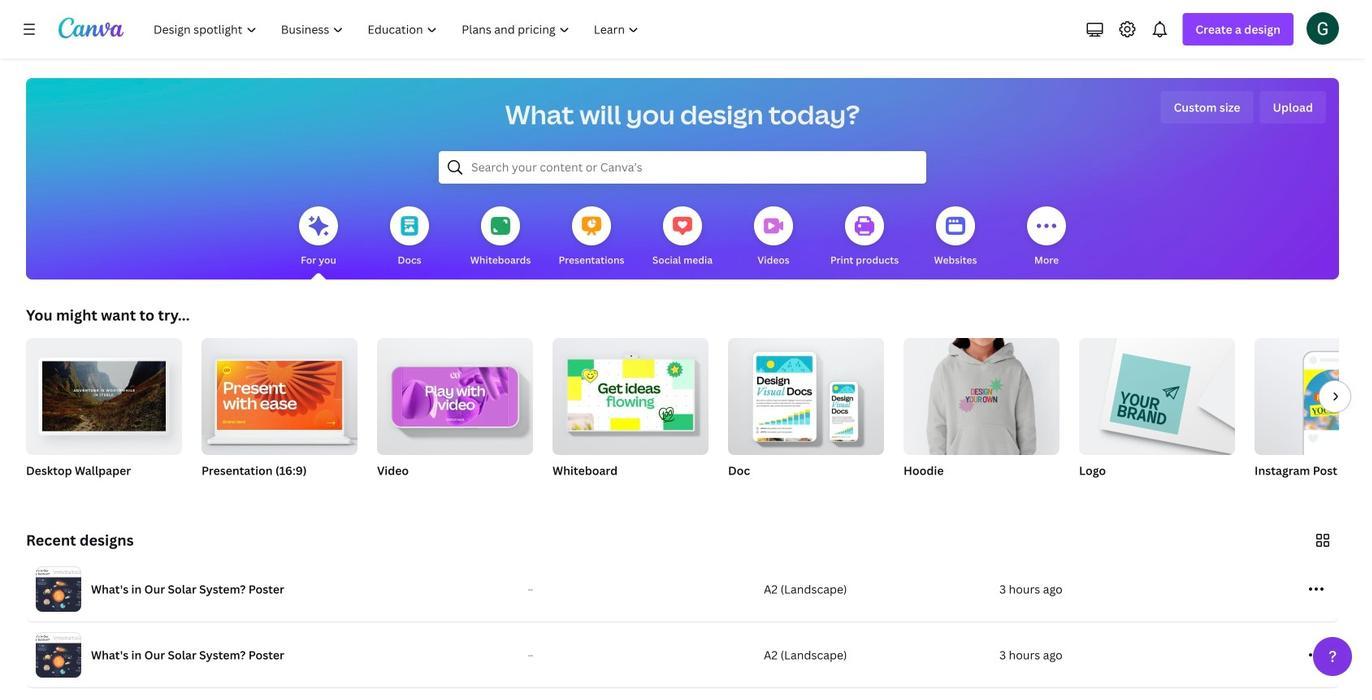 Task type: vqa. For each thing, say whether or not it's contained in the screenshot.
leftmost The I
no



Task type: locate. For each thing, give the bounding box(es) containing it.
greg robinson image
[[1307, 12, 1340, 45]]

Search search field
[[471, 152, 894, 183]]

group
[[26, 332, 182, 499], [26, 332, 182, 455], [202, 332, 358, 499], [202, 332, 358, 455], [377, 332, 533, 499], [377, 332, 533, 455], [553, 332, 709, 499], [553, 332, 709, 455], [728, 332, 884, 499], [728, 332, 884, 455], [904, 338, 1060, 499], [904, 338, 1060, 455], [1080, 338, 1236, 499], [1255, 338, 1366, 499]]

None search field
[[439, 151, 927, 184]]



Task type: describe. For each thing, give the bounding box(es) containing it.
top level navigation element
[[143, 13, 653, 46]]



